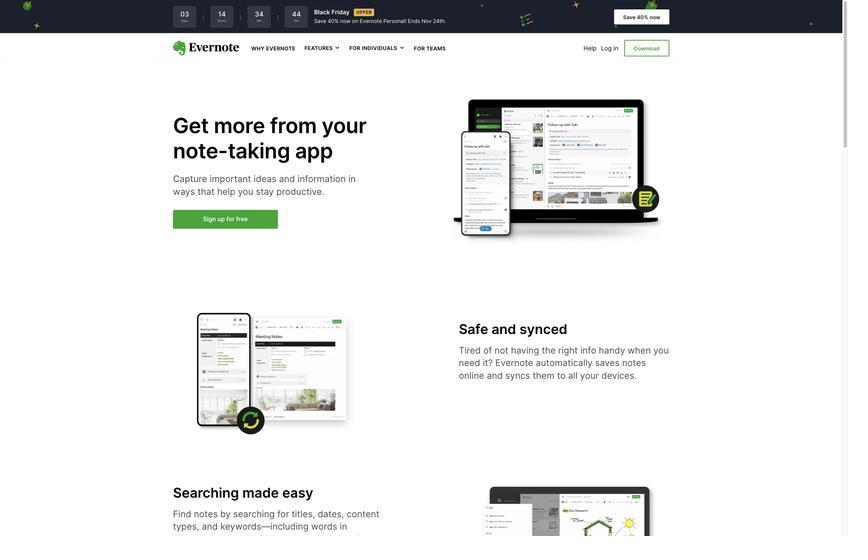 Task type: describe. For each thing, give the bounding box(es) containing it.
0 vertical spatial in
[[614, 44, 619, 52]]

free
[[236, 215, 248, 223]]

up
[[218, 215, 225, 223]]

log
[[601, 44, 612, 52]]

online
[[459, 370, 485, 381]]

teams
[[427, 45, 446, 52]]

download
[[635, 45, 660, 51]]

1 : from the left
[[202, 13, 204, 21]]

your inside tired of not having the right info handy when you need it? evernote automatically saves notes online and syncs them to all your devices.
[[580, 370, 599, 381]]

of
[[484, 345, 492, 356]]

44
[[292, 10, 301, 18]]

40% for save 40% now on evernote personal! ends nov 24th.
[[328, 18, 339, 24]]

min
[[257, 19, 262, 23]]

03
[[180, 10, 189, 18]]

tired of not having the right info handy when you need it? evernote automatically saves notes online and syncs them to all your devices.
[[459, 345, 669, 381]]

save 40% now
[[624, 14, 661, 20]]

and inside capture important ideas and information in ways that help you stay productive.
[[279, 173, 295, 184]]

help link
[[584, 44, 597, 52]]

not
[[495, 345, 509, 356]]

40% for save 40% now
[[637, 14, 649, 20]]

searching
[[233, 509, 275, 520]]

automatically
[[536, 358, 593, 368]]

important
[[210, 173, 251, 184]]

for inside "link"
[[227, 215, 235, 223]]

save 40% now on evernote personal! ends nov 24th.
[[314, 18, 446, 24]]

taking
[[228, 138, 290, 164]]

features button
[[305, 44, 340, 52]]

the
[[542, 345, 556, 356]]

help
[[584, 44, 597, 52]]

features
[[305, 45, 333, 51]]

synced
[[520, 321, 568, 337]]

having
[[511, 345, 540, 356]]

capture
[[173, 173, 207, 184]]

days
[[181, 19, 188, 23]]

get
[[173, 113, 209, 138]]

safe
[[459, 321, 489, 337]]

14 hours
[[218, 10, 226, 23]]

content
[[347, 509, 380, 520]]

productive.
[[277, 186, 325, 197]]

for individuals button
[[350, 44, 405, 52]]

on
[[352, 18, 358, 24]]

now for save 40% now on evernote personal! ends nov 24th.
[[340, 18, 351, 24]]

sign up for free link
[[173, 210, 278, 229]]

and inside tired of not having the right info handy when you need it? evernote automatically saves notes online and syncs them to all your devices.
[[487, 370, 503, 381]]

all
[[568, 370, 578, 381]]

words
[[311, 521, 337, 532]]

sec
[[294, 19, 299, 23]]

titles,
[[292, 509, 315, 520]]

in inside find notes by searching for titles, dates, content types, and keywords—including words in pictures and handwriting—and get suggestio
[[340, 521, 347, 532]]

34 min
[[255, 10, 264, 23]]

stay
[[256, 186, 274, 197]]

when
[[628, 345, 651, 356]]

syncs
[[506, 370, 530, 381]]

pictures
[[173, 534, 207, 536]]

03 days
[[180, 10, 189, 23]]

get more from your note-taking app
[[173, 113, 367, 164]]

save for save 40% now
[[624, 14, 636, 20]]

save for save 40% now on evernote personal! ends nov 24th.
[[314, 18, 326, 24]]

log in link
[[601, 44, 619, 52]]

for teams link
[[414, 44, 446, 52]]

your inside get more from your note-taking app
[[322, 113, 367, 138]]

that
[[198, 186, 215, 197]]

save 40% now link
[[614, 9, 670, 25]]

evernote logo image
[[173, 41, 239, 56]]

capture important ideas and information in ways that help you stay productive.
[[173, 173, 356, 197]]

notes inside tired of not having the right info handy when you need it? evernote automatically saves notes online and syncs them to all your devices.
[[622, 358, 646, 368]]

to
[[557, 370, 566, 381]]

for inside find notes by searching for titles, dates, content types, and keywords—including words in pictures and handwriting—and get suggestio
[[278, 509, 289, 520]]

in inside capture important ideas and information in ways that help you stay productive.
[[349, 173, 356, 184]]

ways
[[173, 186, 195, 197]]

tired
[[459, 345, 481, 356]]

black
[[314, 8, 330, 16]]



Task type: locate. For each thing, give the bounding box(es) containing it.
0 vertical spatial for
[[227, 215, 235, 223]]

evernote
[[360, 18, 382, 24], [266, 45, 296, 52], [496, 358, 534, 368]]

now left on
[[340, 18, 351, 24]]

for right up
[[227, 215, 235, 223]]

you inside capture important ideas and information in ways that help you stay productive.
[[238, 186, 254, 197]]

and up the not
[[492, 321, 516, 337]]

sign
[[203, 215, 216, 223]]

information
[[298, 173, 346, 184]]

1 horizontal spatial for
[[414, 45, 425, 52]]

handy
[[599, 345, 625, 356]]

sign up for free
[[203, 215, 248, 223]]

ideas
[[254, 173, 277, 184]]

:
[[202, 13, 204, 21], [240, 13, 242, 21], [277, 13, 279, 21]]

more
[[214, 113, 265, 138]]

1 horizontal spatial for
[[278, 509, 289, 520]]

your
[[322, 113, 367, 138], [580, 370, 599, 381]]

1 horizontal spatial save
[[624, 14, 636, 20]]

40% down black friday
[[328, 18, 339, 24]]

2 horizontal spatial in
[[614, 44, 619, 52]]

searching
[[173, 485, 239, 501]]

download link
[[625, 40, 670, 57]]

now inside save 40% now link
[[650, 14, 661, 20]]

friday
[[332, 8, 350, 16]]

right
[[559, 345, 578, 356]]

made
[[243, 485, 279, 501]]

personal!
[[384, 18, 407, 24]]

for for for individuals
[[350, 45, 361, 51]]

get
[[306, 534, 321, 536]]

handwriting—and
[[229, 534, 304, 536]]

keywords—including
[[220, 521, 309, 532]]

evernote down the offer
[[360, 18, 382, 24]]

log in
[[601, 44, 619, 52]]

nov
[[422, 18, 432, 24]]

and down it?
[[487, 370, 503, 381]]

and up productive.
[[279, 173, 295, 184]]

save
[[624, 14, 636, 20], [314, 18, 326, 24]]

0 horizontal spatial evernote
[[266, 45, 296, 52]]

easy
[[282, 485, 313, 501]]

3 : from the left
[[277, 13, 279, 21]]

0 horizontal spatial you
[[238, 186, 254, 197]]

now for save 40% now
[[650, 14, 661, 20]]

0 vertical spatial your
[[322, 113, 367, 138]]

why evernote
[[251, 45, 296, 52]]

2 : from the left
[[240, 13, 242, 21]]

2 vertical spatial evernote
[[496, 358, 534, 368]]

evernote inside 'link'
[[266, 45, 296, 52]]

1 horizontal spatial in
[[349, 173, 356, 184]]

0 horizontal spatial in
[[340, 521, 347, 532]]

40%
[[637, 14, 649, 20], [328, 18, 339, 24]]

1 vertical spatial for
[[278, 509, 289, 520]]

and
[[279, 173, 295, 184], [492, 321, 516, 337], [487, 370, 503, 381], [202, 521, 218, 532], [210, 534, 226, 536]]

1 vertical spatial notes
[[194, 509, 218, 520]]

info
[[581, 345, 597, 356]]

1 horizontal spatial now
[[650, 14, 661, 20]]

1 vertical spatial you
[[654, 345, 669, 356]]

14
[[218, 10, 226, 18]]

0 horizontal spatial for
[[350, 45, 361, 51]]

evernote search feature showcase image
[[474, 484, 670, 536]]

you right when
[[654, 345, 669, 356]]

you
[[238, 186, 254, 197], [654, 345, 669, 356]]

by
[[220, 509, 231, 520]]

1 vertical spatial in
[[349, 173, 356, 184]]

devices.
[[602, 370, 637, 381]]

individuals
[[362, 45, 398, 51]]

offer
[[356, 9, 372, 15]]

types,
[[173, 521, 199, 532]]

0 horizontal spatial :
[[202, 13, 204, 21]]

1 vertical spatial evernote
[[266, 45, 296, 52]]

0 horizontal spatial save
[[314, 18, 326, 24]]

evernote right why
[[266, 45, 296, 52]]

in right log
[[614, 44, 619, 52]]

40% up download link
[[637, 14, 649, 20]]

0 horizontal spatial 40%
[[328, 18, 339, 24]]

for teams
[[414, 45, 446, 52]]

from
[[270, 113, 317, 138]]

evernote up syncs on the right of page
[[496, 358, 534, 368]]

for for for teams
[[414, 45, 425, 52]]

1 horizontal spatial evernote
[[360, 18, 382, 24]]

1 vertical spatial your
[[580, 370, 599, 381]]

1 horizontal spatial notes
[[622, 358, 646, 368]]

why
[[251, 45, 265, 52]]

app
[[295, 138, 333, 164]]

you left stay at the top of page
[[238, 186, 254, 197]]

in down dates, in the left bottom of the page
[[340, 521, 347, 532]]

safe and synced
[[459, 321, 568, 337]]

ends
[[408, 18, 420, 24]]

for inside button
[[350, 45, 361, 51]]

you inside tired of not having the right info handy when you need it? evernote automatically saves notes online and syncs them to all your devices.
[[654, 345, 669, 356]]

find
[[173, 509, 191, 520]]

for left teams
[[414, 45, 425, 52]]

for
[[227, 215, 235, 223], [278, 509, 289, 520]]

34
[[255, 10, 264, 18]]

in right information at the left
[[349, 173, 356, 184]]

notes inside find notes by searching for titles, dates, content types, and keywords—including words in pictures and handwriting—and get suggestio
[[194, 509, 218, 520]]

notes down when
[[622, 358, 646, 368]]

you for from
[[238, 186, 254, 197]]

for individuals
[[350, 45, 398, 51]]

for left individuals
[[350, 45, 361, 51]]

2 vertical spatial in
[[340, 521, 347, 532]]

notes left by
[[194, 509, 218, 520]]

evernote in different devices syncing data image
[[173, 306, 369, 436]]

0 horizontal spatial for
[[227, 215, 235, 223]]

0 horizontal spatial notes
[[194, 509, 218, 520]]

note-
[[173, 138, 228, 164]]

: right "14 hours"
[[240, 13, 242, 21]]

for left titles,
[[278, 509, 289, 520]]

now
[[650, 14, 661, 20], [340, 18, 351, 24]]

now up download link
[[650, 14, 661, 20]]

hours
[[218, 19, 226, 23]]

help
[[217, 186, 236, 197]]

and down by
[[210, 534, 226, 536]]

you for synced
[[654, 345, 669, 356]]

: left 44 sec
[[277, 13, 279, 21]]

in
[[614, 44, 619, 52], [349, 173, 356, 184], [340, 521, 347, 532]]

2 horizontal spatial :
[[277, 13, 279, 21]]

and up pictures
[[202, 521, 218, 532]]

0 horizontal spatial now
[[340, 18, 351, 24]]

0 vertical spatial notes
[[622, 358, 646, 368]]

save up download link
[[624, 14, 636, 20]]

44 sec
[[292, 10, 301, 23]]

notes
[[622, 358, 646, 368], [194, 509, 218, 520]]

evernote inside tired of not having the right info handy when you need it? evernote automatically saves notes online and syncs them to all your devices.
[[496, 358, 534, 368]]

1 horizontal spatial :
[[240, 13, 242, 21]]

searching made easy
[[173, 485, 313, 501]]

save down black on the left of page
[[314, 18, 326, 24]]

0 horizontal spatial your
[[322, 113, 367, 138]]

2 horizontal spatial evernote
[[496, 358, 534, 368]]

evernote general ui showcase image
[[447, 84, 670, 257]]

1 horizontal spatial you
[[654, 345, 669, 356]]

black friday
[[314, 8, 350, 16]]

why evernote link
[[251, 44, 296, 52]]

: left "14 hours"
[[202, 13, 204, 21]]

1 horizontal spatial your
[[580, 370, 599, 381]]

dates,
[[318, 509, 344, 520]]

1 horizontal spatial 40%
[[637, 14, 649, 20]]

it?
[[483, 358, 493, 368]]

find notes by searching for titles, dates, content types, and keywords—including words in pictures and handwriting—and get suggestio
[[173, 509, 380, 536]]

24th.
[[433, 18, 446, 24]]

0 vertical spatial you
[[238, 186, 254, 197]]

saves
[[595, 358, 620, 368]]

0 vertical spatial evernote
[[360, 18, 382, 24]]



Task type: vqa. For each thing, say whether or not it's contained in the screenshot.
community.
no



